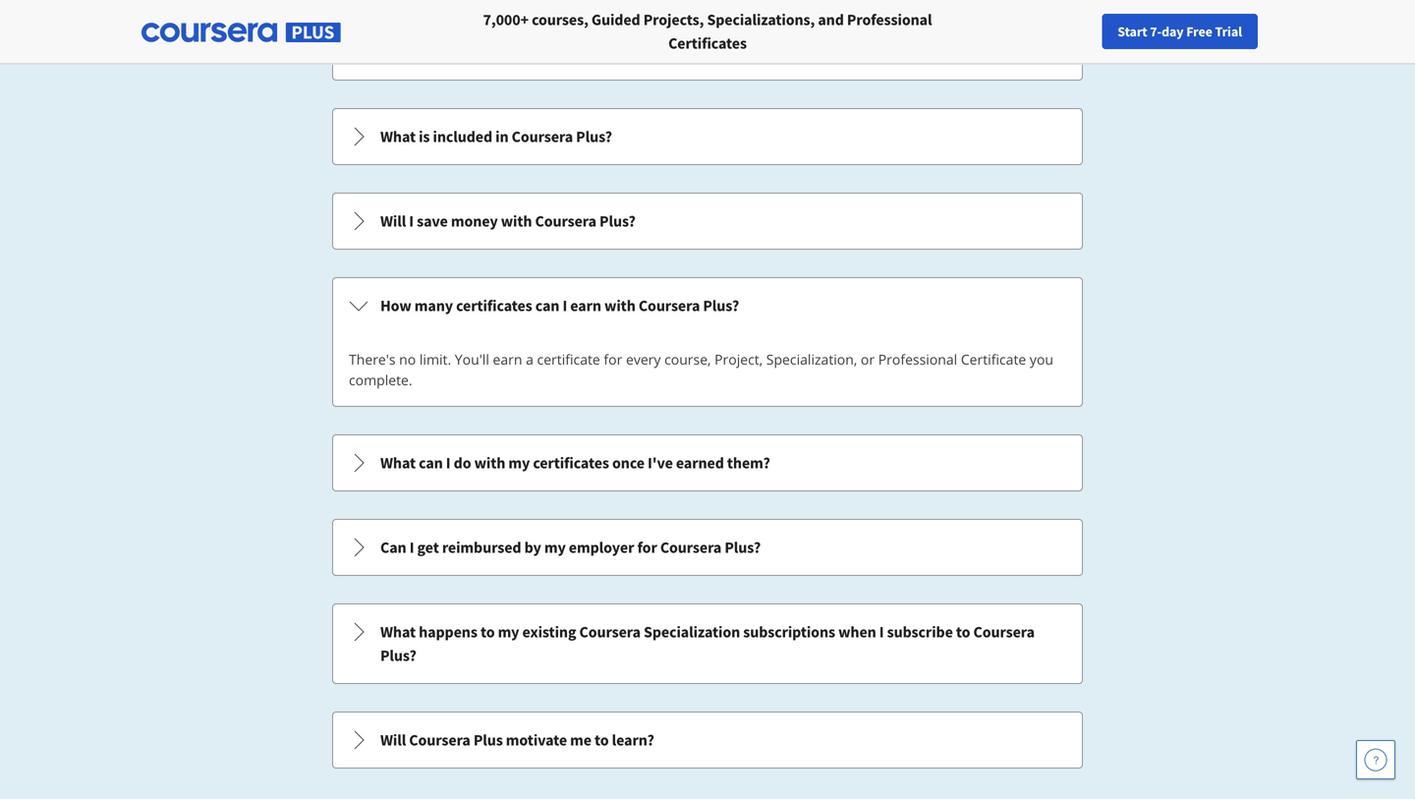 Task type: describe. For each thing, give the bounding box(es) containing it.
new
[[1090, 23, 1116, 40]]

start 7-day free trial button
[[1102, 14, 1259, 49]]

start 7-day free trial
[[1118, 23, 1243, 40]]

plus
[[474, 731, 503, 750]]

what can i do with my certificates once i've earned them?
[[381, 453, 771, 473]]

with for certificates
[[474, 453, 506, 473]]

can
[[381, 538, 407, 558]]

specialization
[[644, 622, 741, 642]]

subscribe
[[887, 622, 954, 642]]

7,000+ courses, guided projects, specializations, and professional certificates
[[483, 10, 933, 53]]

get
[[417, 538, 439, 558]]

you
[[1030, 350, 1054, 369]]

coursera plus image
[[142, 23, 341, 42]]

professional inside 'there's no limit. you'll earn a certificate for every course, project, specialization, or professional certificate you complete.'
[[879, 350, 958, 369]]

what happens to my existing coursera specialization subscriptions when i subscribe to coursera plus? button
[[333, 605, 1083, 683]]

there's
[[349, 350, 396, 369]]

help center image
[[1365, 748, 1388, 772]]

projects,
[[644, 10, 704, 29]]

happens
[[419, 622, 478, 642]]

plus? inside how many certificates can i earn with coursera plus? dropdown button
[[703, 296, 740, 316]]

to inside dropdown button
[[595, 731, 609, 750]]

my for employer
[[545, 538, 566, 558]]

what for what happens to my existing coursera specialization subscriptions when i subscribe to coursera plus?
[[381, 622, 416, 642]]

motivate
[[506, 731, 567, 750]]

free
[[1187, 23, 1213, 40]]

i inside 'dropdown button'
[[409, 211, 414, 231]]

many
[[415, 296, 453, 316]]

limit.
[[420, 350, 451, 369]]

and
[[818, 10, 844, 29]]

7,000+
[[483, 10, 529, 29]]

courses,
[[532, 10, 589, 29]]

find your new career
[[1034, 23, 1157, 40]]

plus? inside what happens to my existing coursera specialization subscriptions when i subscribe to coursera plus?
[[381, 646, 417, 666]]

certificate
[[537, 350, 601, 369]]

what can i do with my certificates once i've earned them? button
[[333, 436, 1083, 491]]

i inside what happens to my existing coursera specialization subscriptions when i subscribe to coursera plus?
[[880, 622, 884, 642]]

course,
[[665, 350, 711, 369]]

0 horizontal spatial can
[[419, 453, 443, 473]]

plus? inside can i get reimbursed by my employer for coursera plus? dropdown button
[[725, 538, 761, 558]]

coursera right subscribe
[[974, 622, 1035, 642]]

professional inside 7,000+ courses, guided projects, specializations, and professional certificates
[[847, 10, 933, 29]]

day
[[1162, 23, 1184, 40]]

you'll
[[455, 350, 490, 369]]

will i save money with coursera plus?
[[381, 211, 636, 231]]

0 vertical spatial certificates
[[456, 296, 533, 316]]

by
[[525, 538, 542, 558]]

your
[[1062, 23, 1088, 40]]

will coursera plus motivate me to learn? button
[[333, 713, 1083, 768]]

how many certificates can i earn with coursera plus?
[[381, 296, 740, 316]]

me
[[570, 731, 592, 750]]

1 horizontal spatial can
[[536, 296, 560, 316]]

once
[[613, 453, 645, 473]]

show notifications image
[[1187, 25, 1211, 48]]

i've
[[648, 453, 673, 473]]

what happens to my existing coursera specialization subscriptions when i subscribe to coursera plus?
[[381, 622, 1035, 666]]

can i get reimbursed by my employer for coursera plus?
[[381, 538, 761, 558]]

coursera up course,
[[639, 296, 700, 316]]

in
[[496, 127, 509, 147]]

employer
[[569, 538, 635, 558]]

earn inside 'there's no limit. you'll earn a certificate for every course, project, specialization, or professional certificate you complete.'
[[493, 350, 523, 369]]

with for plus?
[[501, 211, 532, 231]]

1 vertical spatial certificates
[[533, 453, 610, 473]]

guided
[[592, 10, 641, 29]]

will i save money with coursera plus? button
[[333, 194, 1083, 249]]



Task type: locate. For each thing, give the bounding box(es) containing it.
1 vertical spatial with
[[605, 296, 636, 316]]

certificates up you'll
[[456, 296, 533, 316]]

0 vertical spatial for
[[604, 350, 623, 369]]

to right happens
[[481, 622, 495, 642]]

1 vertical spatial professional
[[879, 350, 958, 369]]

for inside dropdown button
[[638, 538, 658, 558]]

subscriptions
[[744, 622, 836, 642]]

what is included in coursera plus?
[[381, 127, 613, 147]]

to
[[481, 622, 495, 642], [957, 622, 971, 642], [595, 731, 609, 750]]

earn up certificate
[[571, 296, 602, 316]]

project,
[[715, 350, 763, 369]]

included
[[433, 127, 493, 147]]

1 will from the top
[[381, 211, 406, 231]]

to right me
[[595, 731, 609, 750]]

save
[[417, 211, 448, 231]]

what
[[381, 127, 416, 147], [381, 453, 416, 473], [381, 622, 416, 642]]

when
[[839, 622, 877, 642]]

list containing what is included in coursera plus?
[[330, 22, 1086, 771]]

specializations,
[[707, 10, 815, 29]]

a
[[526, 350, 534, 369]]

1 horizontal spatial for
[[638, 538, 658, 558]]

0 vertical spatial earn
[[571, 296, 602, 316]]

my right by in the bottom left of the page
[[545, 538, 566, 558]]

i
[[409, 211, 414, 231], [563, 296, 567, 316], [446, 453, 451, 473], [410, 538, 414, 558], [880, 622, 884, 642]]

1 vertical spatial will
[[381, 731, 406, 750]]

certificates left once
[[533, 453, 610, 473]]

for right employer
[[638, 538, 658, 558]]

i up certificate
[[563, 296, 567, 316]]

what left the do
[[381, 453, 416, 473]]

0 horizontal spatial earn
[[493, 350, 523, 369]]

0 vertical spatial will
[[381, 211, 406, 231]]

2 vertical spatial with
[[474, 453, 506, 473]]

1 vertical spatial my
[[545, 538, 566, 558]]

certificates
[[669, 33, 747, 53]]

coursera right existing
[[580, 622, 641, 642]]

will inside will coursera plus motivate me to learn? dropdown button
[[381, 731, 406, 750]]

will
[[381, 211, 406, 231], [381, 731, 406, 750]]

will inside will i save money with coursera plus? 'dropdown button'
[[381, 211, 406, 231]]

i left the do
[[446, 453, 451, 473]]

what for what is included in coursera plus?
[[381, 127, 416, 147]]

for for coursera
[[638, 538, 658, 558]]

certificate
[[961, 350, 1027, 369]]

coursera up 'specialization'
[[661, 538, 722, 558]]

0 vertical spatial with
[[501, 211, 532, 231]]

2 vertical spatial my
[[498, 622, 520, 642]]

1 vertical spatial can
[[419, 453, 443, 473]]

learn?
[[612, 731, 655, 750]]

with right money
[[501, 211, 532, 231]]

can
[[536, 296, 560, 316], [419, 453, 443, 473]]

will coursera plus motivate me to learn?
[[381, 731, 655, 750]]

with right the do
[[474, 453, 506, 473]]

what left the is
[[381, 127, 416, 147]]

for for every
[[604, 350, 623, 369]]

how many certificates can i earn with coursera plus? button
[[333, 278, 1083, 333]]

specialization,
[[767, 350, 858, 369]]

plus?
[[576, 127, 613, 147], [600, 211, 636, 231], [703, 296, 740, 316], [725, 538, 761, 558], [381, 646, 417, 666]]

every
[[626, 350, 661, 369]]

find
[[1034, 23, 1059, 40]]

with
[[501, 211, 532, 231], [605, 296, 636, 316], [474, 453, 506, 473]]

1 vertical spatial earn
[[493, 350, 523, 369]]

0 horizontal spatial for
[[604, 350, 623, 369]]

can up certificate
[[536, 296, 560, 316]]

1 horizontal spatial certificates
[[533, 453, 610, 473]]

with inside 'dropdown button'
[[501, 211, 532, 231]]

trial
[[1216, 23, 1243, 40]]

earn inside dropdown button
[[571, 296, 602, 316]]

them?
[[727, 453, 771, 473]]

1 horizontal spatial to
[[595, 731, 609, 750]]

do
[[454, 453, 471, 473]]

1 what from the top
[[381, 127, 416, 147]]

earn left a at the top left
[[493, 350, 523, 369]]

can left the do
[[419, 453, 443, 473]]

is
[[419, 127, 430, 147]]

plus? inside what is included in coursera plus? dropdown button
[[576, 127, 613, 147]]

1 vertical spatial what
[[381, 453, 416, 473]]

how
[[381, 296, 412, 316]]

start
[[1118, 23, 1148, 40]]

0 horizontal spatial to
[[481, 622, 495, 642]]

or
[[861, 350, 875, 369]]

certificates
[[456, 296, 533, 316], [533, 453, 610, 473]]

will left save
[[381, 211, 406, 231]]

my left existing
[[498, 622, 520, 642]]

None search field
[[270, 12, 605, 52]]

0 vertical spatial can
[[536, 296, 560, 316]]

my for certificates
[[509, 453, 530, 473]]

for inside 'there's no limit. you'll earn a certificate for every course, project, specialization, or professional certificate you complete.'
[[604, 350, 623, 369]]

professional right or on the right
[[879, 350, 958, 369]]

2 what from the top
[[381, 453, 416, 473]]

no
[[399, 350, 416, 369]]

money
[[451, 211, 498, 231]]

can i get reimbursed by my employer for coursera plus? button
[[333, 520, 1083, 575]]

i right when
[[880, 622, 884, 642]]

my
[[509, 453, 530, 473], [545, 538, 566, 558], [498, 622, 520, 642]]

existing
[[523, 622, 577, 642]]

earned
[[676, 453, 724, 473]]

2 vertical spatial what
[[381, 622, 416, 642]]

2 will from the top
[[381, 731, 406, 750]]

0 vertical spatial professional
[[847, 10, 933, 29]]

i left save
[[409, 211, 414, 231]]

my right the do
[[509, 453, 530, 473]]

coursera image
[[24, 16, 148, 47]]

will for will coursera plus motivate me to learn?
[[381, 731, 406, 750]]

earn
[[571, 296, 602, 316], [493, 350, 523, 369]]

will for will i save money with coursera plus?
[[381, 211, 406, 231]]

there's no limit. you'll earn a certificate for every course, project, specialization, or professional certificate you complete.
[[349, 350, 1054, 389]]

list
[[330, 22, 1086, 771]]

0 vertical spatial my
[[509, 453, 530, 473]]

coursera up "how many certificates can i earn with coursera plus?"
[[535, 211, 597, 231]]

for
[[604, 350, 623, 369], [638, 538, 658, 558]]

7-
[[1151, 23, 1162, 40]]

what left happens
[[381, 622, 416, 642]]

what for what can i do with my certificates once i've earned them?
[[381, 453, 416, 473]]

reimbursed
[[442, 538, 522, 558]]

professional right and
[[847, 10, 933, 29]]

coursera left plus
[[409, 731, 471, 750]]

what inside what happens to my existing coursera specialization subscriptions when i subscribe to coursera plus?
[[381, 622, 416, 642]]

find your new career link
[[1024, 20, 1167, 44]]

0 horizontal spatial certificates
[[456, 296, 533, 316]]

coursera inside 'dropdown button'
[[535, 211, 597, 231]]

complete.
[[349, 371, 413, 389]]

what is included in coursera plus? button
[[333, 109, 1083, 164]]

plus? inside will i save money with coursera plus? 'dropdown button'
[[600, 211, 636, 231]]

0 vertical spatial what
[[381, 127, 416, 147]]

coursera right in
[[512, 127, 573, 147]]

3 what from the top
[[381, 622, 416, 642]]

i left get
[[410, 538, 414, 558]]

1 horizontal spatial earn
[[571, 296, 602, 316]]

with up every
[[605, 296, 636, 316]]

career
[[1119, 23, 1157, 40]]

2 horizontal spatial to
[[957, 622, 971, 642]]

my inside what happens to my existing coursera specialization subscriptions when i subscribe to coursera plus?
[[498, 622, 520, 642]]

to right subscribe
[[957, 622, 971, 642]]

professional
[[847, 10, 933, 29], [879, 350, 958, 369]]

for left every
[[604, 350, 623, 369]]

coursera
[[512, 127, 573, 147], [535, 211, 597, 231], [639, 296, 700, 316], [661, 538, 722, 558], [580, 622, 641, 642], [974, 622, 1035, 642], [409, 731, 471, 750]]

1 vertical spatial for
[[638, 538, 658, 558]]

will left plus
[[381, 731, 406, 750]]



Task type: vqa. For each thing, say whether or not it's contained in the screenshot.
reviews) for Medical Billing and Coding Fundamentals
no



